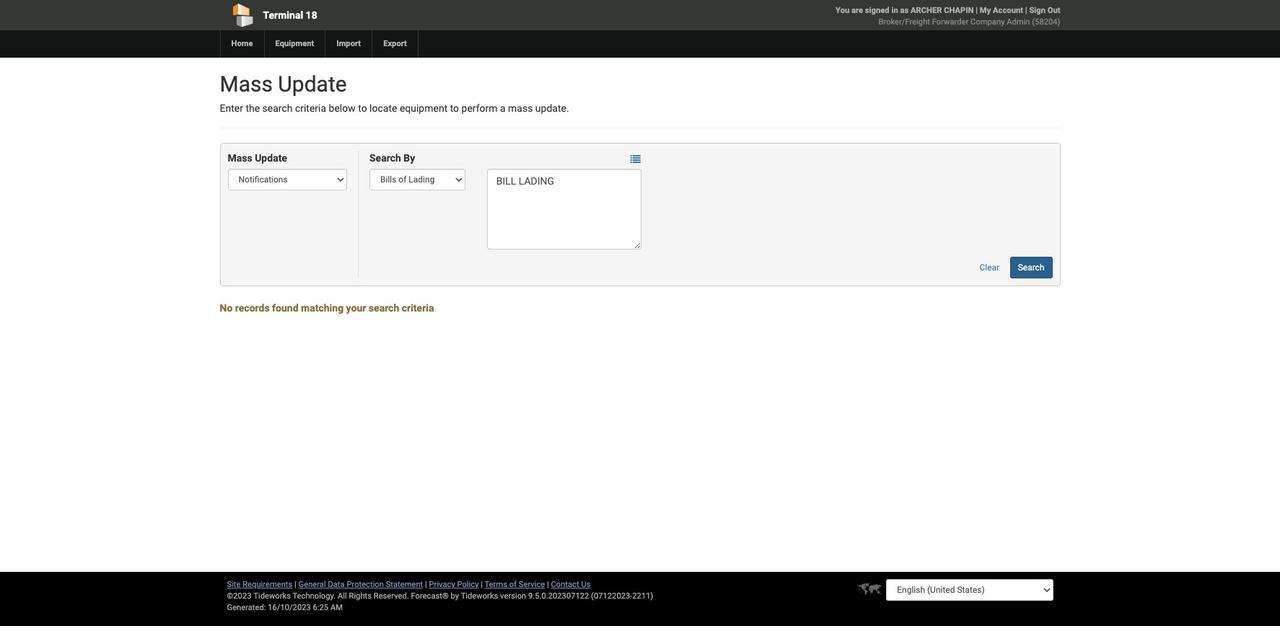 Task type: vqa. For each thing, say whether or not it's contained in the screenshot.
"LOCATE"
yes



Task type: locate. For each thing, give the bounding box(es) containing it.
update.
[[536, 103, 569, 114]]

criteria right your
[[402, 303, 434, 314]]

archer
[[911, 6, 942, 15]]

terminal 18
[[263, 9, 317, 21]]

all
[[338, 592, 347, 601]]

mass
[[220, 71, 273, 97], [228, 153, 252, 164]]

my
[[980, 6, 991, 15]]

update for mass update
[[255, 153, 287, 164]]

below
[[329, 103, 356, 114]]

forwarder
[[933, 17, 969, 27]]

search
[[262, 103, 293, 114], [369, 303, 399, 314]]

as
[[901, 6, 909, 15]]

update down the the
[[255, 153, 287, 164]]

search inside button
[[1018, 263, 1045, 273]]

1 vertical spatial update
[[255, 153, 287, 164]]

update inside mass update enter the search criteria below to locate equipment to perform a mass update.
[[278, 71, 347, 97]]

search right clear
[[1018, 263, 1045, 273]]

9.5.0.202307122
[[528, 592, 589, 601]]

contact us link
[[551, 580, 591, 590]]

search for search
[[1018, 263, 1045, 273]]

criteria
[[295, 103, 326, 114], [402, 303, 434, 314]]

sign
[[1030, 6, 1046, 15]]

0 vertical spatial criteria
[[295, 103, 326, 114]]

the
[[246, 103, 260, 114]]

import
[[337, 39, 361, 48]]

mass update
[[228, 153, 287, 164]]

reserved.
[[374, 592, 409, 601]]

(58204)
[[1033, 17, 1061, 27]]

search button
[[1010, 257, 1053, 279]]

are
[[852, 6, 864, 15]]

search
[[370, 153, 401, 164], [1018, 263, 1045, 273]]

0 vertical spatial update
[[278, 71, 347, 97]]

show list image
[[631, 154, 641, 164]]

broker/freight
[[879, 17, 931, 27]]

service
[[519, 580, 545, 590]]

sign out link
[[1030, 6, 1061, 15]]

search right your
[[369, 303, 399, 314]]

search for search by
[[370, 153, 401, 164]]

1 vertical spatial mass
[[228, 153, 252, 164]]

export
[[383, 39, 407, 48]]

0 vertical spatial search
[[370, 153, 401, 164]]

terminal
[[263, 9, 303, 21]]

forecast®
[[411, 592, 449, 601]]

1 vertical spatial search
[[1018, 263, 1045, 273]]

18
[[306, 9, 317, 21]]

| up 9.5.0.202307122
[[547, 580, 549, 590]]

6:25
[[313, 604, 329, 613]]

protection
[[347, 580, 384, 590]]

mass up the the
[[220, 71, 273, 97]]

|
[[976, 6, 978, 15], [1026, 6, 1028, 15], [295, 580, 297, 590], [425, 580, 427, 590], [481, 580, 483, 590], [547, 580, 549, 590]]

technology.
[[293, 592, 336, 601]]

policy
[[457, 580, 479, 590]]

0 vertical spatial search
[[262, 103, 293, 114]]

search left by
[[370, 153, 401, 164]]

| left 'sign'
[[1026, 6, 1028, 15]]

| left "general"
[[295, 580, 297, 590]]

terminal 18 link
[[220, 0, 558, 30]]

by
[[404, 153, 415, 164]]

0 vertical spatial mass
[[220, 71, 273, 97]]

data
[[328, 580, 345, 590]]

update
[[278, 71, 347, 97], [255, 153, 287, 164]]

1 horizontal spatial search
[[369, 303, 399, 314]]

0 horizontal spatial criteria
[[295, 103, 326, 114]]

1 horizontal spatial to
[[450, 103, 459, 114]]

chapin
[[944, 6, 974, 15]]

to right below at the left top of page
[[358, 103, 367, 114]]

found
[[272, 303, 299, 314]]

16/10/2023
[[268, 604, 311, 613]]

to left perform
[[450, 103, 459, 114]]

0 horizontal spatial search
[[262, 103, 293, 114]]

search right the the
[[262, 103, 293, 114]]

update for mass update enter the search criteria below to locate equipment to perform a mass update.
[[278, 71, 347, 97]]

no
[[220, 303, 233, 314]]

0 horizontal spatial search
[[370, 153, 401, 164]]

records
[[235, 303, 270, 314]]

mass inside mass update enter the search criteria below to locate equipment to perform a mass update.
[[220, 71, 273, 97]]

©2023 tideworks
[[227, 592, 291, 601]]

to
[[358, 103, 367, 114], [450, 103, 459, 114]]

2 to from the left
[[450, 103, 459, 114]]

criteria left below at the left top of page
[[295, 103, 326, 114]]

1 horizontal spatial search
[[1018, 263, 1045, 273]]

0 horizontal spatial to
[[358, 103, 367, 114]]

| up tideworks
[[481, 580, 483, 590]]

site requirements link
[[227, 580, 293, 590]]

you are signed in as archer chapin | my account | sign out broker/freight forwarder company admin (58204)
[[836, 6, 1061, 27]]

signed
[[866, 6, 890, 15]]

1 vertical spatial criteria
[[402, 303, 434, 314]]

mass down enter
[[228, 153, 252, 164]]

statement
[[386, 580, 423, 590]]

a
[[500, 103, 506, 114]]

(07122023-
[[591, 592, 633, 601]]

1 vertical spatial search
[[369, 303, 399, 314]]

out
[[1048, 6, 1061, 15]]

update up below at the left top of page
[[278, 71, 347, 97]]



Task type: describe. For each thing, give the bounding box(es) containing it.
clear button
[[972, 257, 1008, 279]]

equipment
[[400, 103, 448, 114]]

privacy policy link
[[429, 580, 479, 590]]

privacy
[[429, 580, 455, 590]]

2211)
[[633, 592, 654, 601]]

by
[[451, 592, 459, 601]]

mass for mass update enter the search criteria below to locate equipment to perform a mass update.
[[220, 71, 273, 97]]

my account link
[[980, 6, 1024, 15]]

export link
[[372, 30, 418, 58]]

terms of service link
[[485, 580, 545, 590]]

criteria inside mass update enter the search criteria below to locate equipment to perform a mass update.
[[295, 103, 326, 114]]

| left my
[[976, 6, 978, 15]]

site requirements | general data protection statement | privacy policy | terms of service | contact us ©2023 tideworks technology. all rights reserved. forecast® by tideworks version 9.5.0.202307122 (07122023-2211) generated: 16/10/2023 6:25 am
[[227, 580, 654, 613]]

us
[[581, 580, 591, 590]]

search by
[[370, 153, 415, 164]]

matching
[[301, 303, 344, 314]]

no records found matching your search criteria
[[220, 303, 434, 314]]

contact
[[551, 580, 579, 590]]

requirements
[[243, 580, 293, 590]]

home link
[[220, 30, 264, 58]]

search inside mass update enter the search criteria below to locate equipment to perform a mass update.
[[262, 103, 293, 114]]

you
[[836, 6, 850, 15]]

tideworks
[[461, 592, 498, 601]]

1 horizontal spatial criteria
[[402, 303, 434, 314]]

site
[[227, 580, 241, 590]]

| up forecast®
[[425, 580, 427, 590]]

mass for mass update
[[228, 153, 252, 164]]

account
[[993, 6, 1024, 15]]

import link
[[325, 30, 372, 58]]

in
[[892, 6, 899, 15]]

version
[[500, 592, 526, 601]]

clear
[[980, 263, 1000, 273]]

locate
[[370, 103, 397, 114]]

1 to from the left
[[358, 103, 367, 114]]

company
[[971, 17, 1005, 27]]

your
[[346, 303, 366, 314]]

equipment
[[275, 39, 314, 48]]

enter
[[220, 103, 243, 114]]

mass
[[508, 103, 533, 114]]

perform
[[462, 103, 498, 114]]

equipment link
[[264, 30, 325, 58]]

rights
[[349, 592, 372, 601]]

generated:
[[227, 604, 266, 613]]

mass update enter the search criteria below to locate equipment to perform a mass update.
[[220, 71, 569, 114]]

general
[[299, 580, 326, 590]]

of
[[510, 580, 517, 590]]

am
[[331, 604, 343, 613]]

home
[[231, 39, 253, 48]]

admin
[[1007, 17, 1031, 27]]

bill lading text field
[[487, 169, 642, 250]]

general data protection statement link
[[299, 580, 423, 590]]

terms
[[485, 580, 508, 590]]



